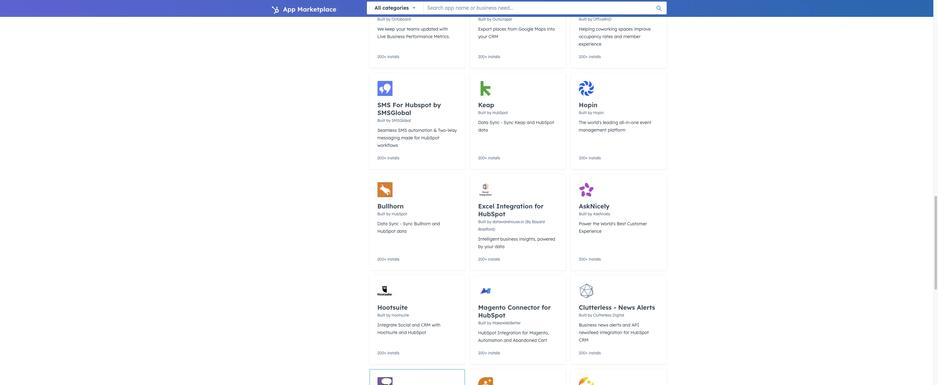 Task type: vqa. For each thing, say whether or not it's contained in the screenshot.
bottom view
no



Task type: describe. For each thing, give the bounding box(es) containing it.
automation
[[409, 128, 433, 133]]

intelligent business insights, powered by your data
[[479, 236, 556, 249]]

way
[[448, 128, 457, 133]]

+ for octoboard
[[384, 54, 387, 59]]

built inside keap built by hubspot
[[479, 110, 486, 115]]

installs for clutterless - news alerts
[[589, 351, 601, 355]]

200 + installs for octoboard
[[378, 54, 400, 59]]

one
[[632, 120, 639, 125]]

alerts
[[638, 304, 656, 311]]

200 + installs for officernd
[[579, 54, 601, 59]]

datawarehouse.io
[[493, 219, 524, 224]]

1 vertical spatial clutterless
[[594, 313, 612, 318]]

&
[[434, 128, 437, 133]]

+ for excel integration for hubspot
[[485, 257, 487, 262]]

and inside data sync - sync keap and hubspot data
[[527, 120, 535, 125]]

+ for clutterless - news alerts
[[586, 351, 588, 355]]

- for keap
[[501, 120, 503, 125]]

messaging
[[378, 135, 400, 141]]

200 + installs for hopin
[[579, 156, 601, 160]]

social
[[399, 322, 411, 328]]

experience
[[579, 41, 602, 47]]

app
[[283, 5, 296, 13]]

for inside seamless sms automation & two-way messaging made for hubspot workflows
[[415, 135, 420, 141]]

magento connector for hubspot built by makewebbetter
[[479, 304, 551, 325]]

built inside asknicely built by asknicely
[[579, 212, 587, 216]]

0 vertical spatial officernd
[[579, 8, 611, 15]]

export
[[479, 26, 492, 32]]

data sync - sync keap and hubspot data
[[479, 120, 555, 133]]

200 for hootsuite
[[378, 351, 384, 355]]

leading
[[603, 120, 619, 125]]

+ for officernd
[[586, 54, 588, 59]]

built inside google maps scraper built by outscraper
[[479, 17, 486, 22]]

+ for hootsuite
[[384, 351, 387, 355]]

bullhorn inside data sync - sync bullhorn and hubspot data
[[414, 221, 431, 227]]

built inside sms for hubspot by smsglobal built by smsglobal
[[378, 118, 386, 123]]

data for keap
[[479, 127, 488, 133]]

hubspot inside 'magento connector for hubspot built by makewebbetter'
[[479, 311, 506, 319]]

metrics.
[[434, 34, 450, 39]]

by up seamless
[[387, 118, 391, 123]]

alerts
[[610, 322, 622, 328]]

scraper
[[521, 8, 546, 15]]

your inside 'intelligent business insights, powered by your data'
[[485, 244, 494, 249]]

by inside 'intelligent business insights, powered by your data'
[[479, 244, 484, 249]]

by inside asknicely built by asknicely
[[588, 212, 593, 216]]

200 for keap
[[479, 156, 485, 160]]

bullhorn inside bullhorn built by hubspot
[[378, 202, 404, 210]]

the
[[593, 221, 600, 227]]

teams
[[407, 26, 420, 32]]

all categories
[[375, 5, 409, 11]]

installs for magento connector for hubspot
[[489, 351, 501, 355]]

seamless sms automation & two-way messaging made for hubspot workflows
[[378, 128, 457, 148]]

for inside business news alerts and api newsfeed integration for hubspot crm
[[624, 330, 630, 335]]

occupancy
[[579, 34, 602, 39]]

business
[[501, 236, 518, 242]]

news
[[599, 322, 609, 328]]

by inside keap built by hubspot
[[488, 110, 492, 115]]

world's
[[588, 120, 602, 125]]

200 + installs for sms for hubspot by smsglobal
[[378, 156, 400, 160]]

200 + installs for google maps scraper
[[479, 54, 501, 59]]

hubspot inside excel integration for hubspot built by datawarehouse.io (by bayard bradford)
[[479, 210, 506, 218]]

integrate
[[378, 322, 397, 328]]

two-
[[438, 128, 448, 133]]

outscraper
[[493, 17, 513, 22]]

1 vertical spatial hopin
[[594, 110, 604, 115]]

by inside the octoboard built by octoboard
[[387, 17, 391, 22]]

hootsuite inside the integrate social and crm with hootsuite and hubspot
[[378, 330, 398, 335]]

for for hubspot
[[523, 330, 529, 336]]

event
[[641, 120, 652, 125]]

improve
[[635, 26, 651, 32]]

powered
[[538, 236, 556, 242]]

helping coworking spaces improve occupancy rates and member experience
[[579, 26, 651, 47]]

crm inside the integrate social and crm with hootsuite and hubspot
[[421, 322, 431, 328]]

all-
[[620, 120, 626, 125]]

and inside business news alerts and api newsfeed integration for hubspot crm
[[623, 322, 631, 328]]

built inside the octoboard built by octoboard
[[378, 17, 386, 22]]

marketplace
[[298, 5, 337, 13]]

200 + installs for magento connector for hubspot
[[479, 351, 501, 355]]

octoboard built by octoboard
[[378, 8, 411, 22]]

spaces
[[619, 26, 633, 32]]

built inside excel integration for hubspot built by datawarehouse.io (by bayard bradford)
[[479, 219, 486, 224]]

built inside hopin built by hopin
[[579, 110, 587, 115]]

hubspot integration for magento, automation and abandoned cart
[[479, 330, 549, 343]]

(by
[[525, 219, 531, 224]]

200 + installs for keap
[[479, 156, 501, 160]]

by right hubspot
[[434, 101, 441, 109]]

world's
[[601, 221, 616, 227]]

data for bullhorn
[[378, 221, 388, 227]]

by inside excel integration for hubspot built by datawarehouse.io (by bayard bradford)
[[488, 219, 492, 224]]

intelligent
[[479, 236, 500, 242]]

automation
[[479, 338, 503, 343]]

platform
[[608, 127, 626, 133]]

in-
[[626, 120, 632, 125]]

with inside we keep your teams updated with live business performance metrics.
[[440, 26, 448, 32]]

customer
[[628, 221, 648, 227]]

live
[[378, 34, 386, 39]]

coworking
[[597, 26, 618, 32]]

+ for keap
[[485, 156, 487, 160]]

hubspot inside bullhorn built by hubspot
[[392, 212, 408, 216]]

installs for officernd
[[589, 54, 601, 59]]

magento,
[[530, 330, 549, 336]]

Search app name or business need... search field
[[424, 2, 667, 14]]

200 for magento connector for hubspot
[[479, 351, 485, 355]]

bradford)
[[479, 227, 496, 232]]

installs for asknicely
[[589, 257, 601, 262]]

clutterless - news alerts built by clutterless digital
[[579, 304, 656, 318]]

for
[[393, 101, 403, 109]]

installs for hootsuite
[[388, 351, 400, 355]]

digital
[[613, 313, 625, 318]]

by inside 'magento connector for hubspot built by makewebbetter'
[[488, 321, 492, 325]]

business inside we keep your teams updated with live business performance metrics.
[[387, 34, 405, 39]]

by inside hopin built by hopin
[[588, 110, 593, 115]]

hubspot inside business news alerts and api newsfeed integration for hubspot crm
[[631, 330, 649, 335]]

your inside we keep your teams updated with live business performance metrics.
[[397, 26, 406, 32]]

asknicely built by asknicely
[[579, 202, 611, 216]]

export places from google maps into your crm
[[479, 26, 555, 39]]

+ for google maps scraper
[[485, 54, 487, 59]]

newsfeed
[[579, 330, 599, 335]]



Task type: locate. For each thing, give the bounding box(es) containing it.
from
[[508, 26, 518, 32]]

excel
[[479, 202, 495, 210]]

sms inside sms for hubspot by smsglobal built by smsglobal
[[378, 101, 391, 109]]

0 vertical spatial hootsuite
[[378, 304, 408, 311]]

excel integration for hubspot built by datawarehouse.io (by bayard bradford)
[[479, 202, 545, 232]]

installs for google maps scraper
[[489, 54, 501, 59]]

1 vertical spatial data
[[397, 228, 407, 234]]

0 vertical spatial business
[[387, 34, 405, 39]]

your down export
[[479, 34, 488, 39]]

management
[[579, 127, 607, 133]]

bullhorn
[[378, 202, 404, 210], [414, 221, 431, 227]]

by down intelligent
[[479, 244, 484, 249]]

the
[[579, 120, 587, 125]]

we
[[378, 26, 384, 32]]

data inside data sync - sync keap and hubspot data
[[479, 127, 488, 133]]

1 vertical spatial officernd
[[594, 17, 612, 22]]

experience
[[579, 228, 602, 234]]

smsglobal up seamless
[[378, 109, 412, 117]]

0 horizontal spatial data
[[397, 228, 407, 234]]

1 vertical spatial -
[[400, 221, 402, 227]]

hubspot inside keap built by hubspot
[[493, 110, 509, 115]]

member
[[624, 34, 641, 39]]

200 for asknicely
[[579, 257, 586, 262]]

1 horizontal spatial crm
[[489, 34, 499, 39]]

1 vertical spatial google
[[519, 26, 534, 32]]

sms up made
[[398, 128, 407, 133]]

connector
[[508, 304, 540, 311]]

hubspot inside the integrate social and crm with hootsuite and hubspot
[[408, 330, 427, 335]]

maps up outscraper
[[503, 8, 519, 15]]

1 vertical spatial crm
[[421, 322, 431, 328]]

officernd up helping
[[579, 8, 611, 15]]

0 vertical spatial hopin
[[579, 101, 598, 109]]

2 horizontal spatial crm
[[579, 337, 589, 343]]

by up world's
[[588, 110, 593, 115]]

for inside 'magento connector for hubspot built by makewebbetter'
[[542, 304, 551, 311]]

business
[[387, 34, 405, 39], [579, 322, 597, 328]]

data down keap built by hubspot
[[479, 120, 489, 125]]

integrate social and crm with hootsuite and hubspot
[[378, 322, 441, 335]]

google right from
[[519, 26, 534, 32]]

keap inside keap built by hubspot
[[479, 101, 495, 109]]

built
[[378, 17, 386, 22], [479, 17, 486, 22], [579, 17, 587, 22], [579, 110, 587, 115], [479, 110, 486, 115], [378, 118, 386, 123], [378, 212, 386, 216], [579, 212, 587, 216], [479, 219, 486, 224], [378, 313, 386, 318], [579, 313, 587, 318], [479, 321, 486, 325]]

crm down newsfeed
[[579, 337, 589, 343]]

by up data sync - sync bullhorn and hubspot data
[[387, 212, 391, 216]]

data for bullhorn
[[397, 228, 407, 234]]

- up digital
[[614, 304, 617, 311]]

google inside google maps scraper built by outscraper
[[479, 8, 501, 15]]

data
[[479, 127, 488, 133], [397, 228, 407, 234], [495, 244, 505, 249]]

0 vertical spatial asknicely
[[579, 202, 610, 210]]

your
[[397, 26, 406, 32], [479, 34, 488, 39], [485, 244, 494, 249]]

200 for excel integration for hubspot
[[479, 257, 485, 262]]

officernd up the coworking
[[594, 17, 612, 22]]

for right connector
[[542, 304, 551, 311]]

2 vertical spatial crm
[[579, 337, 589, 343]]

data down business
[[495, 244, 505, 249]]

by inside clutterless - news alerts built by clutterless digital
[[588, 313, 593, 318]]

0 horizontal spatial google
[[479, 8, 501, 15]]

1 horizontal spatial data
[[479, 127, 488, 133]]

200 for google maps scraper
[[479, 54, 485, 59]]

1 vertical spatial smsglobal
[[392, 118, 411, 123]]

helping
[[579, 26, 595, 32]]

installs for octoboard
[[388, 54, 400, 59]]

with inside the integrate social and crm with hootsuite and hubspot
[[432, 322, 441, 328]]

octoboard inside the octoboard built by octoboard
[[392, 17, 411, 22]]

0 vertical spatial google
[[479, 8, 501, 15]]

data down bullhorn built by hubspot
[[378, 221, 388, 227]]

and
[[615, 34, 623, 39], [527, 120, 535, 125], [432, 221, 440, 227], [412, 322, 420, 328], [623, 322, 631, 328], [399, 330, 407, 335], [504, 338, 512, 343]]

cart
[[539, 338, 548, 343]]

api
[[632, 322, 640, 328]]

0 vertical spatial data
[[479, 120, 489, 125]]

for
[[415, 135, 420, 141], [535, 202, 544, 210], [542, 304, 551, 311], [624, 330, 630, 335], [523, 330, 529, 336]]

hopin up the
[[579, 101, 598, 109]]

data inside 'intelligent business insights, powered by your data'
[[495, 244, 505, 249]]

data inside data sync - sync bullhorn and hubspot data
[[378, 221, 388, 227]]

200 for bullhorn
[[378, 257, 384, 262]]

- inside data sync - sync bullhorn and hubspot data
[[400, 221, 402, 227]]

insights,
[[520, 236, 537, 242]]

by up data sync - sync keap and hubspot data
[[488, 110, 492, 115]]

200 + installs for excel integration for hubspot
[[479, 257, 501, 262]]

all
[[375, 5, 381, 11]]

+ for bullhorn
[[384, 257, 387, 262]]

rates
[[603, 34, 613, 39]]

by up export
[[488, 17, 492, 22]]

crm inside business news alerts and api newsfeed integration for hubspot crm
[[579, 337, 589, 343]]

0 vertical spatial crm
[[489, 34, 499, 39]]

0 vertical spatial data
[[479, 127, 488, 133]]

by inside hootsuite built by hootsuite
[[387, 313, 391, 318]]

by up newsfeed
[[588, 313, 593, 318]]

0 vertical spatial maps
[[503, 8, 519, 15]]

1 vertical spatial your
[[479, 34, 488, 39]]

installs for hopin
[[589, 156, 601, 160]]

business down keep
[[387, 34, 405, 39]]

clutterless
[[579, 304, 612, 311], [594, 313, 612, 318]]

+ for sms for hubspot by smsglobal
[[384, 156, 387, 160]]

by up bradford)
[[488, 219, 492, 224]]

hubspot
[[493, 110, 509, 115], [536, 120, 555, 125], [422, 135, 440, 141], [479, 210, 506, 218], [392, 212, 408, 216], [378, 228, 396, 234], [479, 311, 506, 319], [408, 330, 427, 335], [631, 330, 649, 335], [479, 330, 497, 336]]

installs for sms for hubspot by smsglobal
[[388, 156, 400, 160]]

0 horizontal spatial business
[[387, 34, 405, 39]]

1 horizontal spatial bullhorn
[[414, 221, 431, 227]]

places
[[494, 26, 507, 32]]

1 vertical spatial hootsuite
[[392, 313, 409, 318]]

2 horizontal spatial data
[[495, 244, 505, 249]]

categories
[[383, 5, 409, 11]]

keep
[[385, 26, 395, 32]]

+ for magento connector for hubspot
[[485, 351, 487, 355]]

by up helping
[[588, 17, 593, 22]]

built inside clutterless - news alerts built by clutterless digital
[[579, 313, 587, 318]]

abandoned
[[513, 338, 537, 343]]

1 horizontal spatial -
[[501, 120, 503, 125]]

data down keap built by hubspot
[[479, 127, 488, 133]]

2 vertical spatial data
[[495, 244, 505, 249]]

for inside excel integration for hubspot built by datawarehouse.io (by bayard bradford)
[[535, 202, 544, 210]]

1 vertical spatial with
[[432, 322, 441, 328]]

1 vertical spatial business
[[579, 322, 597, 328]]

and inside data sync - sync bullhorn and hubspot data
[[432, 221, 440, 227]]

by up keep
[[387, 17, 391, 22]]

0 vertical spatial bullhorn
[[378, 202, 404, 210]]

by inside bullhorn built by hubspot
[[387, 212, 391, 216]]

best
[[617, 221, 626, 227]]

200 + installs for clutterless - news alerts
[[579, 351, 601, 355]]

bayard
[[532, 219, 545, 224]]

your inside export places from google maps into your crm
[[479, 34, 488, 39]]

installs for bullhorn
[[388, 257, 400, 262]]

0 horizontal spatial sms
[[378, 101, 391, 109]]

0 vertical spatial -
[[501, 120, 503, 125]]

hubspot inside data sync - sync keap and hubspot data
[[536, 120, 555, 125]]

hopin
[[579, 101, 598, 109], [594, 110, 604, 115]]

asknicely
[[579, 202, 610, 210], [594, 212, 611, 216]]

business up newsfeed
[[579, 322, 597, 328]]

0 vertical spatial clutterless
[[579, 304, 612, 311]]

built inside officernd built by officernd
[[579, 17, 587, 22]]

2 horizontal spatial -
[[614, 304, 617, 311]]

2 vertical spatial hootsuite
[[378, 330, 398, 335]]

workflows
[[378, 143, 398, 148]]

200 + installs for asknicely
[[579, 257, 601, 262]]

google maps scraper built by outscraper
[[479, 8, 546, 22]]

maps
[[503, 8, 519, 15], [535, 26, 546, 32]]

performance
[[406, 34, 433, 39]]

crm inside export places from google maps into your crm
[[489, 34, 499, 39]]

- for bullhorn
[[400, 221, 402, 227]]

1 vertical spatial data
[[378, 221, 388, 227]]

1 vertical spatial asknicely
[[594, 212, 611, 216]]

officernd built by officernd
[[579, 8, 612, 22]]

made
[[401, 135, 413, 141]]

1 horizontal spatial data
[[479, 120, 489, 125]]

crm right social
[[421, 322, 431, 328]]

the world's leading all-in-one event management platform
[[579, 120, 652, 133]]

200 for hopin
[[579, 156, 586, 160]]

hootsuite built by hootsuite
[[378, 304, 409, 318]]

hopin up world's
[[594, 110, 604, 115]]

1 horizontal spatial maps
[[535, 26, 546, 32]]

smsglobal
[[378, 109, 412, 117], [392, 118, 411, 123]]

hubspot inside data sync - sync bullhorn and hubspot data
[[378, 228, 396, 234]]

1 vertical spatial maps
[[535, 26, 546, 32]]

into
[[548, 26, 555, 32]]

crm down places
[[489, 34, 499, 39]]

1 vertical spatial bullhorn
[[414, 221, 431, 227]]

for for excel
[[535, 202, 544, 210]]

200
[[378, 54, 384, 59], [479, 54, 485, 59], [579, 54, 586, 59], [378, 156, 384, 160], [479, 156, 485, 160], [579, 156, 586, 160], [378, 257, 384, 262], [479, 257, 485, 262], [579, 257, 586, 262], [378, 351, 384, 355], [479, 351, 485, 355], [579, 351, 586, 355]]

google up outscraper
[[479, 8, 501, 15]]

by down magento
[[488, 321, 492, 325]]

for for magento
[[542, 304, 551, 311]]

hootsuite up integrate
[[378, 304, 408, 311]]

0 horizontal spatial -
[[400, 221, 402, 227]]

0 vertical spatial with
[[440, 26, 448, 32]]

integration inside hubspot integration for magento, automation and abandoned cart
[[498, 330, 521, 336]]

- down keap built by hubspot
[[501, 120, 503, 125]]

2 vertical spatial your
[[485, 244, 494, 249]]

0 vertical spatial keap
[[479, 101, 495, 109]]

1 vertical spatial keap
[[515, 120, 526, 125]]

200 for octoboard
[[378, 54, 384, 59]]

data for keap
[[479, 120, 489, 125]]

by up power
[[588, 212, 593, 216]]

updated
[[421, 26, 439, 32]]

maps left into
[[535, 26, 546, 32]]

data inside data sync - sync keap and hubspot data
[[479, 120, 489, 125]]

your down intelligent
[[485, 244, 494, 249]]

integration up datawarehouse.io
[[497, 202, 533, 210]]

installs for excel integration for hubspot
[[489, 257, 501, 262]]

+ for hopin
[[586, 156, 588, 160]]

sms left for
[[378, 101, 391, 109]]

google inside export places from google maps into your crm
[[519, 26, 534, 32]]

by inside officernd built by officernd
[[588, 17, 593, 22]]

- inside data sync - sync keap and hubspot data
[[501, 120, 503, 125]]

magento
[[479, 304, 506, 311]]

2 vertical spatial -
[[614, 304, 617, 311]]

for inside hubspot integration for magento, automation and abandoned cart
[[523, 330, 529, 336]]

smsglobal down for
[[392, 118, 411, 123]]

0 vertical spatial integration
[[497, 202, 533, 210]]

200 + installs for hootsuite
[[378, 351, 400, 355]]

maps inside google maps scraper built by outscraper
[[503, 8, 519, 15]]

all categories button
[[367, 2, 424, 14]]

installs for keap
[[489, 156, 501, 160]]

for up bayard on the right of page
[[535, 202, 544, 210]]

1 vertical spatial octoboard
[[392, 17, 411, 22]]

integration
[[497, 202, 533, 210], [498, 330, 521, 336]]

for right the integration
[[624, 330, 630, 335]]

power the world's best customer experience
[[579, 221, 648, 234]]

data inside data sync - sync bullhorn and hubspot data
[[397, 228, 407, 234]]

1 horizontal spatial business
[[579, 322, 597, 328]]

app marketplace
[[283, 5, 337, 13]]

and inside hubspot integration for magento, automation and abandoned cart
[[504, 338, 512, 343]]

keap inside data sync - sync keap and hubspot data
[[515, 120, 526, 125]]

business inside business news alerts and api newsfeed integration for hubspot crm
[[579, 322, 597, 328]]

maps inside export places from google maps into your crm
[[535, 26, 546, 32]]

0 vertical spatial smsglobal
[[378, 109, 412, 117]]

built inside 'magento connector for hubspot built by makewebbetter'
[[479, 321, 486, 325]]

hootsuite down integrate
[[378, 330, 398, 335]]

hopin built by hopin
[[579, 101, 604, 115]]

sync
[[490, 120, 500, 125], [504, 120, 514, 125], [389, 221, 399, 227], [403, 221, 413, 227]]

integration inside excel integration for hubspot built by datawarehouse.io (by bayard bradford)
[[497, 202, 533, 210]]

200 + installs
[[378, 54, 400, 59], [479, 54, 501, 59], [579, 54, 601, 59], [378, 156, 400, 160], [479, 156, 501, 160], [579, 156, 601, 160], [378, 257, 400, 262], [479, 257, 501, 262], [579, 257, 601, 262], [378, 351, 400, 355], [479, 351, 501, 355], [579, 351, 601, 355]]

1 horizontal spatial google
[[519, 26, 534, 32]]

hubspot
[[405, 101, 432, 109]]

0 horizontal spatial keap
[[479, 101, 495, 109]]

sms inside seamless sms automation & two-way messaging made for hubspot workflows
[[398, 128, 407, 133]]

integration for magento,
[[498, 330, 521, 336]]

- down bullhorn built by hubspot
[[400, 221, 402, 227]]

integration for hubspot
[[497, 202, 533, 210]]

business news alerts and api newsfeed integration for hubspot crm
[[579, 322, 649, 343]]

keap built by hubspot
[[479, 101, 509, 115]]

and inside helping coworking spaces improve occupancy rates and member experience
[[615, 34, 623, 39]]

0 vertical spatial sms
[[378, 101, 391, 109]]

data sync - sync bullhorn and hubspot data
[[378, 221, 440, 234]]

0 horizontal spatial maps
[[503, 8, 519, 15]]

crm
[[489, 34, 499, 39], [421, 322, 431, 328], [579, 337, 589, 343]]

by inside google maps scraper built by outscraper
[[488, 17, 492, 22]]

built inside hootsuite built by hootsuite
[[378, 313, 386, 318]]

0 horizontal spatial crm
[[421, 322, 431, 328]]

integration down makewebbetter
[[498, 330, 521, 336]]

- inside clutterless - news alerts built by clutterless digital
[[614, 304, 617, 311]]

by up integrate
[[387, 313, 391, 318]]

200 + installs for bullhorn
[[378, 257, 400, 262]]

0 vertical spatial your
[[397, 26, 406, 32]]

0 horizontal spatial bullhorn
[[378, 202, 404, 210]]

200 for officernd
[[579, 54, 586, 59]]

200 for sms for hubspot by smsglobal
[[378, 156, 384, 160]]

0 horizontal spatial data
[[378, 221, 388, 227]]

for down the automation
[[415, 135, 420, 141]]

0 vertical spatial octoboard
[[378, 8, 411, 15]]

seamless
[[378, 128, 397, 133]]

power
[[579, 221, 592, 227]]

1 vertical spatial sms
[[398, 128, 407, 133]]

+ for asknicely
[[586, 257, 588, 262]]

1 horizontal spatial sms
[[398, 128, 407, 133]]

hootsuite
[[378, 304, 408, 311], [392, 313, 409, 318], [378, 330, 398, 335]]

bullhorn built by hubspot
[[378, 202, 408, 216]]

for up abandoned
[[523, 330, 529, 336]]

integration
[[600, 330, 623, 335]]

hubspot inside hubspot integration for magento, automation and abandoned cart
[[479, 330, 497, 336]]

news
[[619, 304, 636, 311]]

we keep your teams updated with live business performance metrics.
[[378, 26, 450, 39]]

your right keep
[[397, 26, 406, 32]]

1 horizontal spatial keap
[[515, 120, 526, 125]]

hootsuite up social
[[392, 313, 409, 318]]

sms for hubspot by smsglobal built by smsglobal
[[378, 101, 441, 123]]

1 vertical spatial integration
[[498, 330, 521, 336]]

200 for clutterless - news alerts
[[579, 351, 586, 355]]

built inside bullhorn built by hubspot
[[378, 212, 386, 216]]

sms
[[378, 101, 391, 109], [398, 128, 407, 133]]

hubspot inside seamless sms automation & two-way messaging made for hubspot workflows
[[422, 135, 440, 141]]

data down bullhorn built by hubspot
[[397, 228, 407, 234]]

google
[[479, 8, 501, 15], [519, 26, 534, 32]]

makewebbetter
[[493, 321, 521, 325]]



